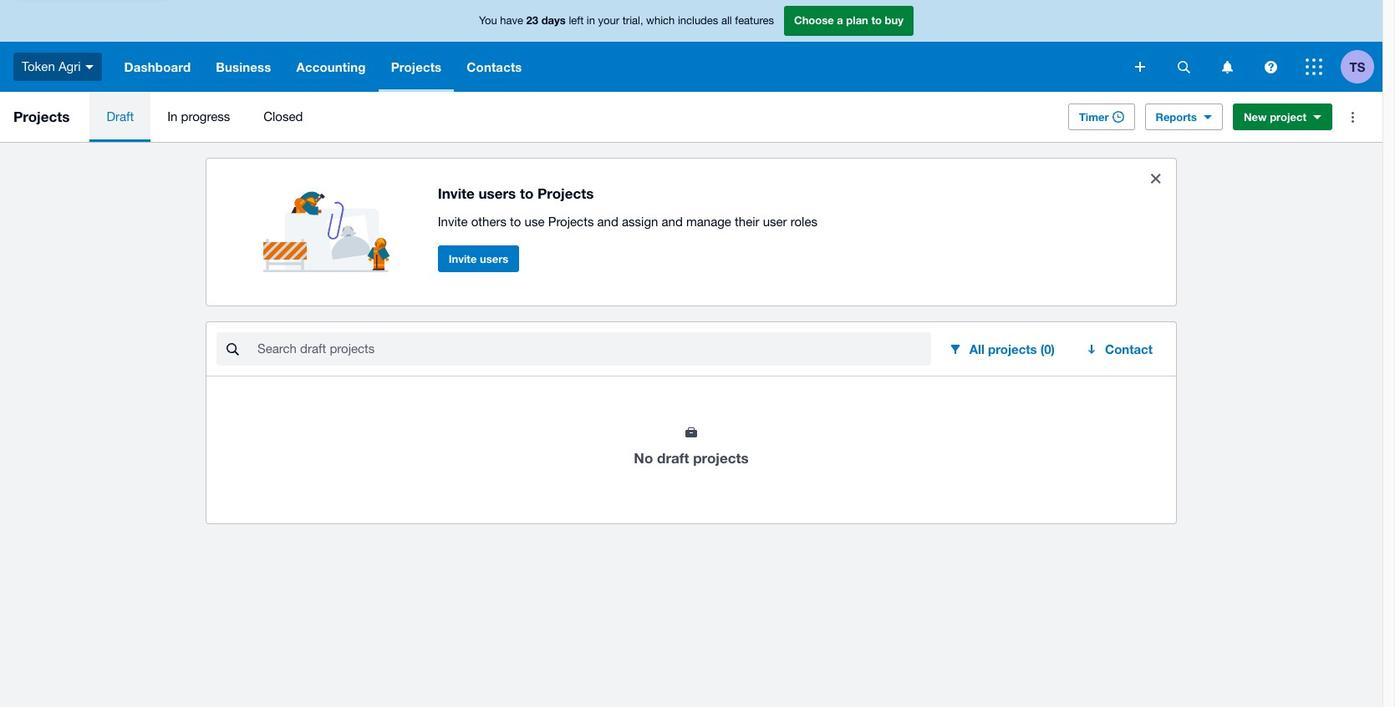 Task type: describe. For each thing, give the bounding box(es) containing it.
plan
[[846, 14, 868, 27]]

2 and from the left
[[662, 215, 683, 229]]

timer button
[[1068, 104, 1135, 130]]

timer
[[1079, 110, 1109, 124]]

in
[[587, 14, 595, 27]]

invite for invite users to projects
[[438, 184, 475, 202]]

Search draft projects search field
[[256, 334, 931, 365]]

contacts
[[467, 59, 522, 74]]

svg image inside token agri 'popup button'
[[85, 65, 93, 69]]

invite users
[[449, 252, 508, 266]]

(0)
[[1040, 342, 1055, 357]]

roles
[[790, 215, 817, 229]]

projects right use
[[548, 215, 594, 229]]

ts button
[[1341, 42, 1382, 92]]

your
[[598, 14, 619, 27]]

agri
[[58, 59, 81, 73]]

to for projects
[[520, 184, 534, 202]]

users for invite users
[[480, 252, 508, 266]]

invite users link
[[438, 245, 519, 272]]

their
[[735, 215, 759, 229]]

all
[[721, 14, 732, 27]]

clear image
[[1139, 162, 1173, 196]]

invite for invite others to use projects and assign and manage their user roles
[[438, 215, 468, 229]]

invite for invite users
[[449, 252, 477, 266]]

buy
[[885, 14, 904, 27]]

in
[[167, 109, 178, 124]]

token agri
[[22, 59, 81, 73]]

business
[[216, 59, 271, 74]]

closed link
[[247, 92, 320, 142]]

no draft projects
[[634, 450, 749, 467]]

manage
[[686, 215, 731, 229]]

days
[[541, 14, 566, 27]]

accounting button
[[284, 42, 378, 92]]

new project
[[1244, 110, 1306, 124]]

features
[[735, 14, 774, 27]]

in progress
[[167, 109, 230, 124]]

2 svg image from the left
[[1264, 61, 1277, 73]]

trial,
[[622, 14, 643, 27]]



Task type: locate. For each thing, give the bounding box(es) containing it.
use
[[525, 215, 545, 229]]

accounting
[[296, 59, 366, 74]]

you
[[479, 14, 497, 27]]

token agri button
[[0, 42, 112, 92]]

0 horizontal spatial svg image
[[1222, 61, 1232, 73]]

1 vertical spatial users
[[480, 252, 508, 266]]

contacts button
[[454, 42, 535, 92]]

1 vertical spatial projects
[[693, 450, 749, 467]]

draft
[[106, 109, 134, 124]]

dashboard link
[[112, 42, 203, 92]]

all projects (0) button
[[938, 333, 1068, 366]]

to left use
[[510, 215, 521, 229]]

others
[[471, 215, 506, 229]]

choose
[[794, 14, 834, 27]]

users down "others"
[[480, 252, 508, 266]]

invite users to projects
[[438, 184, 594, 202]]

projects inside popup button
[[988, 342, 1037, 357]]

1 horizontal spatial svg image
[[1264, 61, 1277, 73]]

contact
[[1105, 342, 1153, 357]]

ts
[[1350, 59, 1365, 74]]

left
[[569, 14, 584, 27]]

draft tab
[[90, 92, 151, 142]]

to
[[871, 14, 882, 27], [520, 184, 534, 202], [510, 215, 521, 229]]

invite
[[438, 184, 475, 202], [438, 215, 468, 229], [449, 252, 477, 266]]

all
[[969, 342, 984, 357]]

banner
[[0, 0, 1382, 92]]

0 vertical spatial projects
[[988, 342, 1037, 357]]

contact button
[[1075, 333, 1166, 366]]

to up use
[[520, 184, 534, 202]]

projects down token
[[13, 108, 70, 125]]

to for use
[[510, 215, 521, 229]]

you have 23 days left in your trial, which includes all features
[[479, 14, 774, 27]]

1 svg image from the left
[[1222, 61, 1232, 73]]

projects
[[988, 342, 1037, 357], [693, 450, 749, 467]]

which
[[646, 14, 675, 27]]

all projects (0)
[[969, 342, 1055, 357]]

reports button
[[1145, 104, 1223, 130]]

to left buy
[[871, 14, 882, 27]]

0 vertical spatial to
[[871, 14, 882, 27]]

includes
[[678, 14, 718, 27]]

2 vertical spatial to
[[510, 215, 521, 229]]

invite others to use projects and assign and manage their user roles
[[438, 215, 817, 229]]

invite up "others"
[[438, 184, 475, 202]]

reports
[[1156, 110, 1197, 124]]

svg image
[[1306, 59, 1322, 75], [1177, 61, 1190, 73], [1135, 62, 1145, 72], [85, 65, 93, 69]]

svg image
[[1222, 61, 1232, 73], [1264, 61, 1277, 73]]

users up "others"
[[479, 184, 516, 202]]

svg image up reports popup button at the top of the page
[[1222, 61, 1232, 73]]

new
[[1244, 110, 1267, 124]]

projects
[[391, 59, 442, 74], [13, 108, 70, 125], [537, 184, 594, 202], [548, 215, 594, 229]]

and left assign at left
[[597, 215, 618, 229]]

draft link
[[90, 92, 151, 142]]

2 vertical spatial invite
[[449, 252, 477, 266]]

in progress link
[[151, 92, 247, 142]]

no
[[634, 450, 653, 467]]

users
[[479, 184, 516, 202], [480, 252, 508, 266]]

assign
[[622, 215, 658, 229]]

draft
[[657, 450, 689, 467]]

user
[[763, 215, 787, 229]]

dashboard
[[124, 59, 191, 74]]

closed
[[263, 109, 303, 124]]

project
[[1270, 110, 1306, 124]]

projects up use
[[537, 184, 594, 202]]

1 vertical spatial to
[[520, 184, 534, 202]]

1 horizontal spatial projects
[[988, 342, 1037, 357]]

projects left (0)
[[988, 342, 1037, 357]]

invite users to projects image
[[263, 172, 398, 272]]

projects button
[[378, 42, 454, 92]]

23
[[526, 14, 538, 27]]

projects right "draft"
[[693, 450, 749, 467]]

users for invite users to projects
[[479, 184, 516, 202]]

choose a plan to buy
[[794, 14, 904, 27]]

progress
[[181, 109, 230, 124]]

1 and from the left
[[597, 215, 618, 229]]

and
[[597, 215, 618, 229], [662, 215, 683, 229]]

invite left "others"
[[438, 215, 468, 229]]

0 horizontal spatial projects
[[693, 450, 749, 467]]

have
[[500, 14, 523, 27]]

token
[[22, 59, 55, 73]]

and right assign at left
[[662, 215, 683, 229]]

new project button
[[1233, 104, 1332, 130]]

0 horizontal spatial and
[[597, 215, 618, 229]]

0 vertical spatial invite
[[438, 184, 475, 202]]

svg image up new project
[[1264, 61, 1277, 73]]

1 vertical spatial invite
[[438, 215, 468, 229]]

users inside invite users link
[[480, 252, 508, 266]]

business button
[[203, 42, 284, 92]]

projects left contacts dropdown button
[[391, 59, 442, 74]]

a
[[837, 14, 843, 27]]

invite down "others"
[[449, 252, 477, 266]]

0 vertical spatial users
[[479, 184, 516, 202]]

invite inside invite users link
[[449, 252, 477, 266]]

projects inside projects dropdown button
[[391, 59, 442, 74]]

more options image
[[1336, 100, 1369, 134]]

1 horizontal spatial and
[[662, 215, 683, 229]]

banner containing ts
[[0, 0, 1382, 92]]



Task type: vqa. For each thing, say whether or not it's contained in the screenshot.
Token Agri
yes



